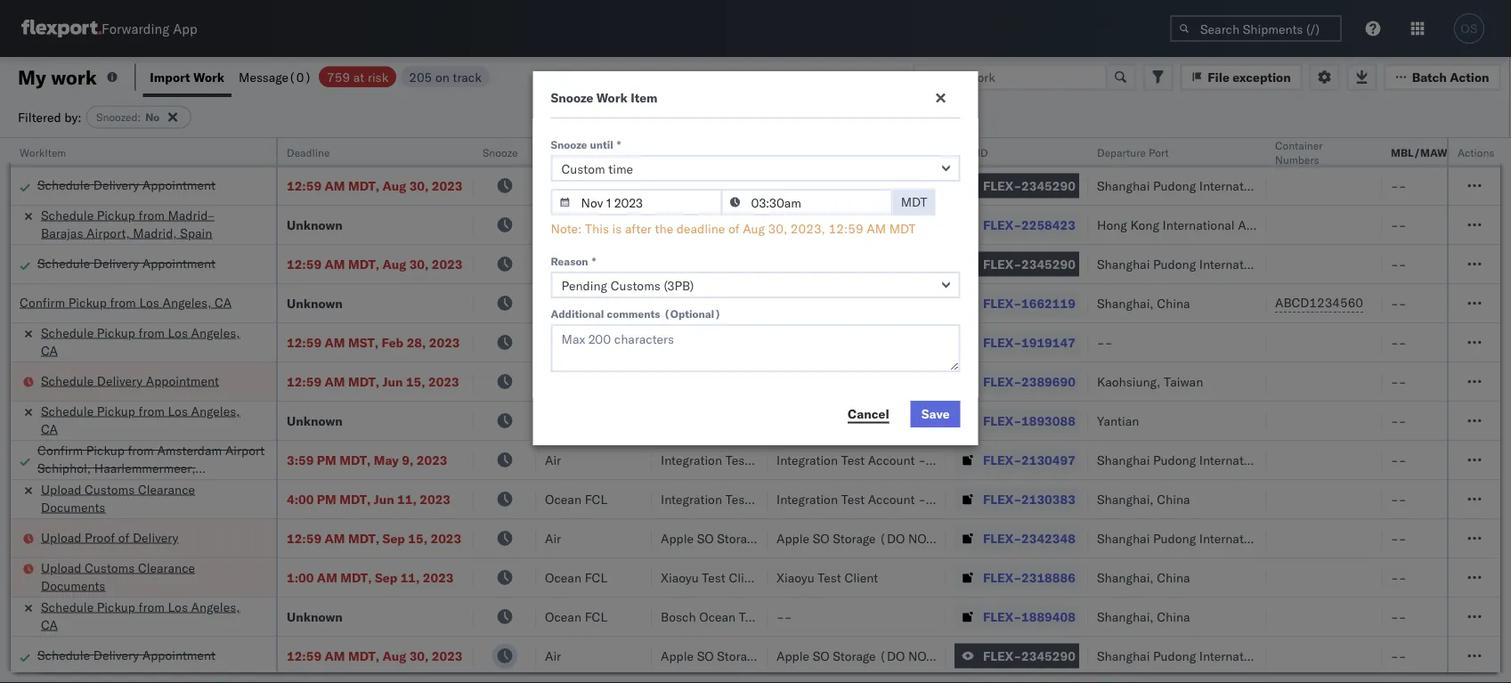 Task type: locate. For each thing, give the bounding box(es) containing it.
12:59 am mdt, aug 30, 2023 for schedule delivery appointment button below the workitem 'button'
[[287, 178, 463, 193]]

2345290 for schedule delivery appointment button below airport,
[[1022, 256, 1076, 272]]

3 flex-2345290 from the top
[[983, 648, 1076, 664]]

8 flex- from the top
[[983, 413, 1022, 428]]

lagerfeld down flex-2130497
[[956, 491, 1009, 507]]

2 ag from the left
[[951, 374, 968, 389]]

clearance down 'upload proof of delivery' button
[[138, 560, 195, 575]]

2 shanghai, china from the top
[[1097, 491, 1191, 507]]

schedule delivery appointment button down confirm pickup from los angeles, ca button
[[41, 372, 219, 392]]

1 vertical spatial integration test account - karl lagerfeld
[[777, 491, 1009, 507]]

12:59 am mdt, aug 30, 2023 down 1:00 am mdt, sep 11, 2023
[[287, 648, 463, 664]]

confirm up the schiphol,
[[37, 442, 83, 458]]

15,
[[406, 374, 425, 389], [408, 530, 428, 546]]

1 horizontal spatial xiaoyu
[[777, 570, 815, 585]]

schedule pickup from los angeles, ca down upload customs clearance documents button
[[41, 599, 240, 632]]

los for los angeles, ca
[[168, 129, 188, 144]]

from down no
[[139, 129, 165, 144]]

2 pm from the top
[[317, 491, 337, 507]]

from inside schedule pickup from madrid– barajas airport, madrid, spain
[[139, 207, 165, 223]]

1 vandelay from the left
[[661, 295, 712, 311]]

0 vertical spatial pm
[[317, 452, 337, 468]]

2 pudong from the top
[[1154, 256, 1196, 272]]

bosch
[[661, 609, 696, 624]]

schedule delivery appointment button down airport,
[[37, 254, 216, 274]]

1 vertical spatial jun
[[374, 491, 394, 507]]

10 flex- from the top
[[983, 491, 1022, 507]]

ocean for integration test account - on ag
[[545, 374, 582, 389]]

flex-2318886 button
[[955, 565, 1080, 590], [955, 565, 1080, 590]]

additional comments (optional)
[[551, 307, 721, 320]]

1 vertical spatial sep
[[375, 570, 397, 585]]

0 horizontal spatial of
[[118, 530, 129, 545]]

account for flex-2130383
[[868, 491, 915, 507]]

aug
[[383, 178, 406, 193], [743, 221, 765, 237], [383, 256, 406, 272], [383, 648, 406, 664]]

resize handle column header
[[255, 138, 276, 683], [453, 138, 474, 683], [515, 138, 536, 683], [631, 138, 652, 683], [747, 138, 768, 683], [925, 138, 946, 683], [1067, 138, 1089, 683], [1245, 138, 1267, 683], [1361, 138, 1383, 683], [1480, 138, 1501, 683]]

bosch ocean test
[[661, 609, 763, 624]]

ag up the 'save' 'button'
[[951, 374, 968, 389]]

delivery for schedule delivery appointment button below airport,
[[93, 255, 139, 271]]

2345290
[[1022, 178, 1076, 193], [1022, 256, 1076, 272], [1022, 648, 1076, 664]]

from for schedule pickup from madrid– barajas airport, madrid, spain link
[[139, 207, 165, 223]]

upload left proof
[[41, 530, 81, 545]]

0 vertical spatial integration test account - karl lagerfeld
[[777, 452, 1009, 468]]

2 lagerfeld from the top
[[956, 491, 1009, 507]]

1 upload from the top
[[41, 481, 81, 497]]

5 shanghai pudong international airport from the top
[[1097, 648, 1315, 664]]

unknown down deadline
[[287, 217, 343, 233]]

2 vertical spatial flex-2345290
[[983, 648, 1076, 664]]

flex-1893088 button
[[955, 408, 1080, 433], [955, 408, 1080, 433]]

0 vertical spatial jun
[[383, 374, 403, 389]]

airport inside confirm pickup from amsterdam airport schiphol, haarlemmermeer, netherlands
[[225, 442, 265, 458]]

2130383
[[1022, 491, 1076, 507]]

work left item
[[597, 90, 628, 106]]

pm right 3:59
[[317, 452, 337, 468]]

from down upload customs clearance documents button
[[139, 599, 165, 615]]

1 2345290 from the top
[[1022, 178, 1076, 193]]

0 horizontal spatial ag
[[835, 374, 853, 389]]

schedule delivery appointment button down the workitem 'button'
[[37, 176, 216, 196]]

mode button
[[536, 142, 634, 159]]

integration test account - on ag
[[661, 374, 853, 389], [777, 374, 968, 389]]

appointment for schedule delivery appointment button below the workitem 'button'
[[142, 177, 216, 192]]

lagerfeld up flex-2130383
[[956, 452, 1009, 468]]

los down confirm pickup from los angeles, ca button
[[168, 325, 188, 340]]

angeles, for yantian
[[191, 403, 240, 419]]

clearance inside button
[[138, 560, 195, 575]]

1 vertical spatial of
[[118, 530, 129, 545]]

2 integration test account - karl lagerfeld from the top
[[777, 491, 1009, 507]]

1 horizontal spatial on
[[930, 374, 948, 389]]

1 vertical spatial consignee
[[747, 335, 807, 350]]

12:59 am mdt, aug 30, 2023 up 12:59 am mst, feb 28, 2023
[[287, 256, 463, 272]]

sep down 12:59 am mdt, sep 15, 2023
[[375, 570, 397, 585]]

aug for schedule delivery appointment button below airport,
[[383, 256, 406, 272]]

ocean fcl for bosch ocean test
[[545, 609, 608, 624]]

Custom time text field
[[551, 155, 961, 182]]

3 schedule pickup from los angeles, ca link from the top
[[41, 598, 253, 634]]

upload inside button
[[41, 560, 81, 575]]

international for confirm pickup from amsterdam airport schiphol, haarlemmermeer, netherlands button
[[1200, 452, 1272, 468]]

the
[[655, 221, 674, 237]]

3 shanghai, from the top
[[1097, 570, 1154, 585]]

schedule inside schedule pickup from los angeles international airport
[[41, 129, 94, 144]]

consignee right demo
[[747, 335, 807, 350]]

from inside schedule pickup from los angeles international airport
[[139, 129, 165, 144]]

departure port
[[1097, 146, 1169, 159]]

ac
[[661, 139, 678, 154]]

13 flex- from the top
[[983, 609, 1022, 624]]

china
[[1157, 295, 1191, 311], [1157, 491, 1191, 507], [1157, 570, 1191, 585], [1157, 609, 1191, 624]]

9 resize handle column header from the left
[[1361, 138, 1383, 683]]

numbers down container
[[1276, 153, 1320, 166]]

sep
[[383, 530, 405, 546], [375, 570, 397, 585]]

1 unknown from the top
[[287, 139, 343, 154]]

schedule pickup from los angeles, ca down confirm pickup from los angeles, ca button
[[41, 325, 240, 358]]

1 pm from the top
[[317, 452, 337, 468]]

1 vertical spatial lagerfeld
[[956, 491, 1009, 507]]

unknown up 12:59 am mst, feb 28, 2023
[[287, 295, 343, 311]]

on
[[814, 374, 832, 389], [930, 374, 948, 389]]

1 vertical spatial customs
[[85, 560, 135, 575]]

1 vertical spatial upload customs clearance documents
[[41, 560, 195, 593]]

jun for 11,
[[374, 491, 394, 507]]

resize handle column header for container numbers
[[1361, 138, 1383, 683]]

1919147
[[1022, 335, 1076, 350]]

shanghai for confirm pickup from amsterdam airport schiphol, haarlemmermeer, netherlands button
[[1097, 452, 1150, 468]]

consignee
[[777, 146, 828, 159], [747, 335, 807, 350], [859, 413, 919, 428]]

1 horizontal spatial ag
[[951, 374, 968, 389]]

reason
[[551, 254, 588, 268]]

30, for schedule delivery appointment button below the workitem 'button'
[[409, 178, 429, 193]]

at
[[353, 69, 365, 85]]

pm for 4:00
[[317, 491, 337, 507]]

2 vertical spatial consignee
[[859, 413, 919, 428]]

0 horizontal spatial client
[[661, 146, 690, 159]]

0 vertical spatial lagerfeld
[[956, 452, 1009, 468]]

1 horizontal spatial work
[[597, 90, 628, 106]]

ocean for vandelay
[[545, 295, 582, 311]]

schedule delivery appointment link down confirm pickup from los angeles, ca button
[[41, 372, 219, 390]]

flex-1893088
[[983, 413, 1076, 428]]

delivery for schedule delivery appointment button below the workitem 'button'
[[93, 177, 139, 192]]

schedule delivery appointment down upload customs clearance documents button
[[37, 647, 216, 663]]

delivery up upload customs clearance documents button
[[133, 530, 178, 545]]

unknown down (0) at left top
[[287, 139, 343, 154]]

0 vertical spatial 11,
[[397, 491, 417, 507]]

schedule delivery appointment for schedule delivery appointment button below airport,
[[37, 255, 216, 271]]

numbers right mbl/mawb
[[1458, 146, 1505, 159]]

0 horizontal spatial on
[[814, 374, 832, 389]]

ocean
[[545, 295, 582, 311], [545, 335, 582, 350], [545, 374, 582, 389], [545, 491, 582, 507], [545, 570, 582, 585], [545, 609, 582, 624], [699, 609, 736, 624]]

7 resize handle column header from the left
[[1067, 138, 1089, 683]]

numbers for container numbers
[[1276, 153, 1320, 166]]

0 horizontal spatial vandelay
[[661, 295, 712, 311]]

schedule delivery appointment down airport,
[[37, 255, 216, 271]]

pickup inside schedule pickup from madrid– barajas airport, madrid, spain
[[97, 207, 135, 223]]

container
[[1276, 139, 1323, 152]]

upload customs clearance documents link
[[41, 481, 253, 516], [41, 559, 253, 595]]

delivery down upload customs clearance documents button
[[93, 647, 139, 663]]

flexport
[[661, 335, 708, 350]]

ca
[[1173, 139, 1190, 154], [215, 294, 232, 310], [41, 343, 58, 358], [41, 421, 58, 436], [41, 617, 58, 632]]

mdt, down mst,
[[348, 374, 380, 389]]

from up madrid,
[[139, 207, 165, 223]]

1 vertical spatial pm
[[317, 491, 337, 507]]

from inside confirm pickup from amsterdam airport schiphol, haarlemmermeer, netherlands
[[128, 442, 154, 458]]

air
[[545, 139, 561, 154], [545, 178, 561, 193], [545, 217, 561, 233], [545, 256, 561, 272], [545, 452, 561, 468], [545, 530, 561, 546], [545, 648, 561, 664]]

0 vertical spatial karl
[[930, 452, 952, 468]]

2 vandelay from the left
[[777, 295, 828, 311]]

consignee up -- : -- -- "text box"
[[777, 146, 828, 159]]

1 vertical spatial upload
[[41, 530, 81, 545]]

pudong
[[1154, 178, 1196, 193], [1154, 256, 1196, 272], [1154, 452, 1196, 468], [1154, 530, 1196, 546], [1154, 648, 1196, 664]]

may
[[374, 452, 399, 468]]

2 customs from the top
[[85, 560, 135, 575]]

delivery for schedule delivery appointment button under upload customs clearance documents button
[[93, 647, 139, 663]]

work inside button
[[193, 69, 225, 85]]

2 2345290 from the top
[[1022, 256, 1076, 272]]

759
[[327, 69, 350, 85]]

sep up 1:00 am mdt, sep 11, 2023
[[383, 530, 405, 546]]

flex-1857563 button
[[955, 134, 1080, 159], [955, 134, 1080, 159]]

5 shanghai from the top
[[1097, 648, 1150, 664]]

from for schedule pickup from los angeles, ca link associated with flexport
[[139, 325, 165, 340]]

upload customs clearance documents down 'upload proof of delivery' button
[[41, 560, 195, 593]]

aug down deadline button
[[383, 178, 406, 193]]

my
[[18, 65, 46, 89]]

12:59 am mdt, aug 30, 2023 down deadline button
[[287, 178, 463, 193]]

2 unknown from the top
[[287, 217, 343, 233]]

1 shanghai, china from the top
[[1097, 295, 1191, 311]]

2 horizontal spatial client
[[845, 570, 878, 585]]

after
[[625, 221, 652, 237]]

pm right 4:00
[[317, 491, 337, 507]]

shanghai, for flex-1662119
[[1097, 295, 1154, 311]]

confirm for confirm pickup from amsterdam airport schiphol, haarlemmermeer, netherlands
[[37, 442, 83, 458]]

1 schedule pickup from los angeles, ca link from the top
[[41, 324, 253, 359]]

pm for 3:59
[[317, 452, 337, 468]]

28,
[[407, 335, 426, 350]]

6 air from the top
[[545, 530, 561, 546]]

work right import
[[193, 69, 225, 85]]

los down madrid,
[[139, 294, 159, 310]]

205
[[409, 69, 432, 85]]

30, for schedule delivery appointment button below airport,
[[409, 256, 429, 272]]

1 vertical spatial 11,
[[401, 570, 420, 585]]

1 pudong from the top
[[1154, 178, 1196, 193]]

schedule pickup from los angeles, ca for flexport
[[41, 325, 240, 358]]

0 horizontal spatial work
[[193, 69, 225, 85]]

1 shanghai pudong international airport from the top
[[1097, 178, 1315, 193]]

schedule pickup from los angeles, ca link down confirm pickup from los angeles, ca button
[[41, 324, 253, 359]]

0 vertical spatial flex-2345290
[[983, 178, 1076, 193]]

3 2345290 from the top
[[1022, 648, 1076, 664]]

lagerfeld for flex-2130497
[[956, 452, 1009, 468]]

flex id
[[955, 146, 989, 159]]

confirm down barajas
[[20, 294, 65, 310]]

confirm inside confirm pickup from amsterdam airport schiphol, haarlemmermeer, netherlands
[[37, 442, 83, 458]]

documents down netherlands
[[41, 499, 105, 515]]

schedule delivery appointment down the workitem 'button'
[[37, 177, 216, 192]]

clearance down haarlemmermeer, at bottom
[[138, 481, 195, 497]]

5 pudong from the top
[[1154, 648, 1196, 664]]

10 resize handle column header from the left
[[1480, 138, 1501, 683]]

0 vertical spatial clearance
[[138, 481, 195, 497]]

shanghai, right 1889408
[[1097, 609, 1154, 624]]

flex-1919147 button
[[955, 330, 1080, 355], [955, 330, 1080, 355]]

resize handle column header for deadline
[[453, 138, 474, 683]]

deadline
[[677, 221, 725, 237]]

1 shanghai from the top
[[1097, 178, 1150, 193]]

los inside schedule pickup from los angeles international airport
[[168, 129, 188, 144]]

upload inside button
[[41, 530, 81, 545]]

0 horizontal spatial xiaoyu
[[661, 570, 699, 585]]

confirm pickup from los angeles, ca button
[[20, 294, 232, 313]]

2 upload customs clearance documents from the top
[[41, 560, 195, 593]]

1 horizontal spatial xiaoyu test client
[[777, 570, 878, 585]]

additional
[[551, 307, 604, 320]]

3 12:59 am mdt, aug 30, 2023 from the top
[[287, 648, 463, 664]]

5 fcl from the top
[[585, 609, 608, 624]]

am down 1:00 am mdt, sep 11, 2023
[[325, 648, 345, 664]]

aug for schedule delivery appointment button below the workitem 'button'
[[383, 178, 406, 193]]

forwarding
[[102, 20, 169, 37]]

1 schedule pickup from los angeles, ca from the top
[[41, 325, 240, 358]]

los left the port at the top of page
[[1097, 139, 1117, 154]]

2 vertical spatial schedule pickup from los angeles, ca link
[[41, 598, 253, 634]]

upload down the schiphol,
[[41, 481, 81, 497]]

1 12:59 am mdt, aug 30, 2023 from the top
[[287, 178, 463, 193]]

*
[[617, 138, 621, 151], [592, 254, 596, 268]]

schedule pickup from los angeles, ca link down upload customs clearance documents button
[[41, 598, 253, 634]]

from down confirm pickup from los angeles, ca button
[[139, 325, 165, 340]]

4 ocean fcl from the top
[[545, 570, 608, 585]]

unknown down '1:00' on the bottom left
[[287, 609, 343, 624]]

work for snooze
[[597, 90, 628, 106]]

schedule delivery appointment link down upload customs clearance documents button
[[37, 646, 216, 664]]

unknown for ac
[[287, 139, 343, 154]]

8 resize handle column header from the left
[[1245, 138, 1267, 683]]

2 ocean fcl from the top
[[545, 335, 608, 350]]

schedule pickup from los angeles, ca for bosch
[[41, 599, 240, 632]]

1 china from the top
[[1157, 295, 1191, 311]]

shanghai, right the 2130383 at bottom right
[[1097, 491, 1154, 507]]

1 vertical spatial schedule pickup from los angeles, ca
[[41, 403, 240, 436]]

5 flex- from the top
[[983, 295, 1022, 311]]

schedule delivery appointment link for schedule delivery appointment button below the workitem 'button'
[[37, 176, 216, 194]]

1 horizontal spatial *
[[617, 138, 621, 151]]

2 resize handle column header from the left
[[453, 138, 474, 683]]

MMM D YYYY text field
[[551, 189, 723, 216]]

delivery inside upload proof of delivery link
[[133, 530, 178, 545]]

0 horizontal spatial numbers
[[1276, 153, 1320, 166]]

1 vertical spatial upload customs clearance documents link
[[41, 559, 253, 595]]

upload down 'upload proof of delivery' button
[[41, 560, 81, 575]]

2 vertical spatial upload
[[41, 560, 81, 575]]

airport inside schedule pickup from los angeles international airport
[[116, 147, 156, 162]]

vandelay
[[661, 295, 712, 311], [777, 295, 828, 311]]

0 vertical spatial 15,
[[406, 374, 425, 389]]

snoozed : no
[[96, 110, 160, 124]]

0 vertical spatial upload customs clearance documents link
[[41, 481, 253, 516]]

1 vertical spatial *
[[592, 254, 596, 268]]

international for schedule delivery appointment button below the workitem 'button'
[[1200, 178, 1272, 193]]

shanghai
[[1097, 178, 1150, 193], [1097, 256, 1150, 272], [1097, 452, 1150, 468], [1097, 530, 1150, 546], [1097, 648, 1150, 664]]

from for schedule pickup from los angeles international airport link
[[139, 129, 165, 144]]

1 vertical spatial schedule pickup from los angeles, ca link
[[41, 402, 253, 438]]

flex-2345290 down flex-2258423
[[983, 256, 1076, 272]]

delivery down the workitem 'button'
[[93, 177, 139, 192]]

0 vertical spatial upload
[[41, 481, 81, 497]]

0 vertical spatial schedule pickup from los angeles, ca link
[[41, 324, 253, 359]]

shanghai, right 2318886 at right bottom
[[1097, 570, 1154, 585]]

kaohsiung, taiwan
[[1097, 374, 1204, 389]]

los for --
[[168, 325, 188, 340]]

3 china from the top
[[1157, 570, 1191, 585]]

upload customs clearance documents
[[41, 481, 195, 515], [41, 560, 195, 593]]

los up amsterdam on the left bottom of the page
[[168, 403, 188, 419]]

4 unknown from the top
[[287, 413, 343, 428]]

china for flex-2318886
[[1157, 570, 1191, 585]]

flex-2389690
[[983, 374, 1076, 389]]

0 vertical spatial sep
[[383, 530, 405, 546]]

customs down haarlemmermeer, at bottom
[[85, 481, 135, 497]]

ocean for flexport demo consignee
[[545, 335, 582, 350]]

6 resize handle column header from the left
[[925, 138, 946, 683]]

* right until
[[617, 138, 621, 151]]

1 fcl from the top
[[585, 295, 608, 311]]

shanghai, china for flex-2318886
[[1097, 570, 1191, 585]]

schedule pickup from los angeles, ca link for flexport
[[41, 324, 253, 359]]

customs inside button
[[85, 560, 135, 575]]

2 shanghai pudong international airport from the top
[[1097, 256, 1315, 272]]

11, down 9,
[[397, 491, 417, 507]]

1 documents from the top
[[41, 499, 105, 515]]

batch
[[1413, 69, 1447, 85]]

schedule delivery appointment link down airport,
[[37, 254, 216, 272]]

from up amsterdam on the left bottom of the page
[[139, 403, 165, 419]]

schedule delivery appointment button
[[37, 176, 216, 196], [37, 254, 216, 274], [41, 372, 219, 392], [37, 646, 216, 666]]

of right proof
[[118, 530, 129, 545]]

delivery down confirm pickup from los angeles, ca button
[[97, 373, 143, 388]]

ocean fcl
[[545, 295, 608, 311], [545, 335, 608, 350], [545, 491, 608, 507], [545, 570, 608, 585], [545, 609, 608, 624]]

1 vertical spatial 2345290
[[1022, 256, 1076, 272]]

of right deadline
[[729, 221, 740, 237]]

appointment for schedule delivery appointment button underneath confirm pickup from los angeles, ca button
[[146, 373, 219, 388]]

1 vertical spatial 12:59 am mdt, aug 30, 2023
[[287, 256, 463, 272]]

2 documents from the top
[[41, 578, 105, 593]]

studio apparel
[[661, 217, 745, 233]]

on up bookings
[[814, 374, 832, 389]]

from for confirm pickup from amsterdam airport schiphol, haarlemmermeer, netherlands link
[[128, 442, 154, 458]]

3 shanghai, china from the top
[[1097, 570, 1191, 585]]

shanghai pudong international airport for schedule delivery appointment button below the workitem 'button'
[[1097, 178, 1315, 193]]

message (0)
[[239, 69, 312, 85]]

from up haarlemmermeer, at bottom
[[128, 442, 154, 458]]

2 clearance from the top
[[138, 560, 195, 575]]

2345290 for schedule delivery appointment button under upload customs clearance documents button
[[1022, 648, 1076, 664]]

0 vertical spatial documents
[[41, 499, 105, 515]]

international inside schedule pickup from los angeles international airport
[[41, 147, 113, 162]]

2345290 up 2258423
[[1022, 178, 1076, 193]]

container numbers button
[[1267, 135, 1365, 167]]

from down airport,
[[110, 294, 136, 310]]

1 horizontal spatial of
[[729, 221, 740, 237]]

mdt
[[901, 194, 928, 210], [890, 221, 916, 237]]

1 vertical spatial documents
[[41, 578, 105, 593]]

reason *
[[551, 254, 596, 268]]

appointment up amsterdam on the left bottom of the page
[[146, 373, 219, 388]]

china for flex-2130383
[[1157, 491, 1191, 507]]

integration test account - on ag down max 200 characters text box
[[661, 374, 853, 389]]

from for 2nd schedule pickup from los angeles, ca link from the top
[[139, 403, 165, 419]]

1 integration test account - karl lagerfeld from the top
[[777, 452, 1009, 468]]

1 clearance from the top
[[138, 481, 195, 497]]

of inside button
[[118, 530, 129, 545]]

use)
[[821, 178, 853, 193], [937, 178, 969, 193], [821, 256, 853, 272], [937, 256, 969, 272], [821, 530, 853, 546], [937, 530, 969, 546], [821, 648, 853, 664], [937, 648, 969, 664]]

upload customs clearance documents link down haarlemmermeer, at bottom
[[41, 481, 253, 516]]

11, down 12:59 am mdt, sep 15, 2023
[[401, 570, 420, 585]]

0 vertical spatial 12:59 am mdt, aug 30, 2023
[[287, 178, 463, 193]]

1 vertical spatial clearance
[[138, 560, 195, 575]]

upload customs clearance documents inside button
[[41, 560, 195, 593]]

documents for second "upload customs clearance documents" link from the bottom
[[41, 499, 105, 515]]

2 karl from the top
[[930, 491, 952, 507]]

shanghai for schedule delivery appointment button under upload customs clearance documents button
[[1097, 648, 1150, 664]]

account for flex-2130497
[[868, 452, 915, 468]]

1 vertical spatial confirm
[[37, 442, 83, 458]]

2 fcl from the top
[[585, 335, 608, 350]]

flex-1889408 button
[[955, 604, 1080, 629], [955, 604, 1080, 629]]

1 lagerfeld from the top
[[956, 452, 1009, 468]]

file
[[1208, 69, 1230, 85]]

appointment for schedule delivery appointment button under upload customs clearance documents button
[[142, 647, 216, 663]]

3 schedule pickup from los angeles, ca from the top
[[41, 599, 240, 632]]

0 vertical spatial 2345290
[[1022, 178, 1076, 193]]

2345290 down 1889408
[[1022, 648, 1076, 664]]

os
[[1461, 22, 1478, 35]]

integration for air
[[777, 452, 838, 468]]

4 china from the top
[[1157, 609, 1191, 624]]

1662119
[[1022, 295, 1076, 311]]

risk
[[368, 69, 389, 85]]

4:00 pm mdt, jun 11, 2023
[[287, 491, 451, 507]]

delivery for schedule delivery appointment button underneath confirm pickup from los angeles, ca button
[[97, 373, 143, 388]]

netherlands
[[37, 478, 107, 494]]

3 shanghai pudong international airport from the top
[[1097, 452, 1315, 468]]

4 flex- from the top
[[983, 256, 1022, 272]]

numbers inside container numbers
[[1276, 153, 1320, 166]]

0 vertical spatial work
[[193, 69, 225, 85]]

0 vertical spatial consignee
[[777, 146, 828, 159]]

2 shanghai from the top
[[1097, 256, 1150, 272]]

jun down feb
[[383, 374, 403, 389]]

karl for flex-2130497
[[930, 452, 952, 468]]

confirm for confirm pickup from los angeles, ca
[[20, 294, 65, 310]]

2318886
[[1022, 570, 1076, 585]]

1 horizontal spatial numbers
[[1458, 146, 1505, 159]]

3 shanghai from the top
[[1097, 452, 1150, 468]]

jun down 'may'
[[374, 491, 394, 507]]

3 pudong from the top
[[1154, 452, 1196, 468]]

snooze left until
[[551, 138, 588, 151]]

appointment up madrid– at the top
[[142, 177, 216, 192]]

is
[[613, 221, 622, 237]]

2 on from the left
[[930, 374, 948, 389]]

1 xiaoyu test client from the left
[[661, 570, 763, 585]]

integration test account - karl lagerfeld for flex-2130383
[[777, 491, 1009, 507]]

1 vertical spatial karl
[[930, 491, 952, 507]]

4 shanghai, from the top
[[1097, 609, 1154, 624]]

am
[[325, 178, 345, 193], [867, 221, 886, 237], [325, 256, 345, 272], [325, 335, 345, 350], [325, 374, 345, 389], [325, 530, 345, 546], [317, 570, 337, 585], [325, 648, 345, 664]]

ocean fcl for flexport demo consignee
[[545, 335, 608, 350]]

ag up bookings test consignee
[[835, 374, 853, 389]]

mdt, down 12:59 am mdt, sep 15, 2023
[[341, 570, 372, 585]]

11,
[[397, 491, 417, 507], [401, 570, 420, 585]]

2 vertical spatial 2345290
[[1022, 648, 1076, 664]]

1 horizontal spatial vandelay
[[777, 295, 828, 311]]

9 flex- from the top
[[983, 452, 1022, 468]]

on
[[436, 69, 450, 85]]

vandelay left west
[[777, 295, 828, 311]]

schedule pickup from los angeles international airport link
[[41, 128, 253, 163]]

4 resize handle column header from the left
[[631, 138, 652, 683]]

upload for 1:00 am mdt, sep 11, 2023
[[41, 560, 81, 575]]

sep for 15,
[[383, 530, 405, 546]]

2 vertical spatial 12:59 am mdt, aug 30, 2023
[[287, 648, 463, 664]]

ag
[[835, 374, 853, 389], [951, 374, 968, 389]]

2 upload from the top
[[41, 530, 81, 545]]

vandelay up flexport
[[661, 295, 712, 311]]

taiwan
[[1164, 374, 1204, 389]]

appointment down upload customs clearance documents button
[[142, 647, 216, 663]]

2 12:59 am mdt, aug 30, 2023 from the top
[[287, 256, 463, 272]]

0 vertical spatial schedule pickup from los angeles, ca
[[41, 325, 240, 358]]

0 vertical spatial customs
[[85, 481, 135, 497]]

4 shanghai, china from the top
[[1097, 609, 1191, 624]]

shanghai, for flex-2318886
[[1097, 570, 1154, 585]]

exception
[[1233, 69, 1291, 85]]

documents inside button
[[41, 578, 105, 593]]

1 flex-2345290 from the top
[[983, 178, 1076, 193]]

5 ocean fcl from the top
[[545, 609, 608, 624]]

1 vertical spatial work
[[597, 90, 628, 106]]

on up save
[[930, 374, 948, 389]]

los left the angeles
[[168, 129, 188, 144]]

0 vertical spatial *
[[617, 138, 621, 151]]

2 flex-2345290 from the top
[[983, 256, 1076, 272]]

1 integration test account - on ag from the left
[[661, 374, 853, 389]]

1 ag from the left
[[835, 374, 853, 389]]

1 vertical spatial 15,
[[408, 530, 428, 546]]

vandelay west
[[777, 295, 860, 311]]

pm
[[317, 452, 337, 468], [317, 491, 337, 507]]

am right 2023,
[[867, 221, 886, 237]]

0 horizontal spatial xiaoyu test client
[[661, 570, 763, 585]]

2 china from the top
[[1157, 491, 1191, 507]]

12:59 am mdt, aug 30, 2023
[[287, 178, 463, 193], [287, 256, 463, 272], [287, 648, 463, 664]]

1 vertical spatial flex-2345290
[[983, 256, 1076, 272]]

0 vertical spatial upload customs clearance documents
[[41, 481, 195, 515]]

pudong for schedule delivery appointment button below the workitem 'button'
[[1154, 178, 1196, 193]]

5 unknown from the top
[[287, 609, 343, 624]]

0 vertical spatial confirm
[[20, 294, 65, 310]]

2 vertical spatial schedule pickup from los angeles, ca
[[41, 599, 240, 632]]

china for flex-1889408
[[1157, 609, 1191, 624]]

shanghai for schedule delivery appointment button below airport,
[[1097, 256, 1150, 272]]

documents for second "upload customs clearance documents" link from the top
[[41, 578, 105, 593]]

upload for 12:59 am mdt, sep 15, 2023
[[41, 530, 81, 545]]



Task type: vqa. For each thing, say whether or not it's contained in the screenshot.
'Confirm Pickup from Los Angeles, CA'
yes



Task type: describe. For each thing, give the bounding box(es) containing it.
flex-2130383
[[983, 491, 1076, 507]]

china for flex-1662119
[[1157, 295, 1191, 311]]

flex-2345290 for schedule delivery appointment button below the workitem 'button'
[[983, 178, 1076, 193]]

spain
[[180, 225, 212, 241]]

3 fcl from the top
[[585, 491, 608, 507]]

205 on track
[[409, 69, 482, 85]]

ocean lcl
[[545, 374, 607, 389]]

15, for sep
[[408, 530, 428, 546]]

shanghai pudong international airport for confirm pickup from amsterdam airport schiphol, haarlemmermeer, netherlands button
[[1097, 452, 1315, 468]]

os button
[[1449, 8, 1490, 49]]

batch action
[[1413, 69, 1490, 85]]

bookings test consignee
[[777, 413, 919, 428]]

snoozed
[[96, 110, 138, 124]]

2 air from the top
[[545, 178, 561, 193]]

sep for 11,
[[375, 570, 397, 585]]

cancel
[[848, 406, 890, 421]]

deadline button
[[278, 142, 456, 159]]

resize handle column header for consignee
[[925, 138, 946, 683]]

file exception
[[1208, 69, 1291, 85]]

action
[[1451, 69, 1490, 85]]

mbl/mawb numbers
[[1391, 146, 1505, 159]]

ca inside button
[[215, 294, 232, 310]]

mst,
[[348, 335, 379, 350]]

schedule delivery appointment for schedule delivery appointment button underneath confirm pickup from los angeles, ca button
[[41, 373, 219, 388]]

unknown for bosch
[[287, 609, 343, 624]]

batch action button
[[1385, 64, 1501, 90]]

save
[[922, 406, 950, 422]]

flex-2345290 for schedule delivery appointment button below airport,
[[983, 256, 1076, 272]]

id
[[978, 146, 989, 159]]

1 upload customs clearance documents link from the top
[[41, 481, 253, 516]]

bookings
[[777, 413, 829, 428]]

3 resize handle column header from the left
[[515, 138, 536, 683]]

by:
[[64, 109, 82, 125]]

reset to default filters button
[[758, 64, 913, 90]]

apparel
[[701, 217, 745, 233]]

1:00
[[287, 570, 314, 585]]

reset
[[769, 69, 803, 84]]

schedule delivery appointment link for schedule delivery appointment button under upload customs clearance documents button
[[37, 646, 216, 664]]

feb
[[382, 335, 404, 350]]

am down 12:59 am mst, feb 28, 2023
[[325, 374, 345, 389]]

3 flex- from the top
[[983, 217, 1022, 233]]

consignee for bookings test consignee
[[859, 413, 919, 428]]

los inside button
[[139, 294, 159, 310]]

integration for ocean lcl
[[777, 374, 838, 389]]

mdt, down deadline button
[[348, 178, 380, 193]]

vandelay for vandelay
[[661, 295, 712, 311]]

2345290 for schedule delivery appointment button below the workitem 'button'
[[1022, 178, 1076, 193]]

international for schedule delivery appointment button below airport,
[[1200, 256, 1272, 272]]

los for shanghai, china
[[168, 599, 188, 615]]

2130497
[[1022, 452, 1076, 468]]

confirm pickup from los angeles, ca
[[20, 294, 232, 310]]

resize handle column header for client name
[[747, 138, 768, 683]]

angeles, for --
[[191, 325, 240, 340]]

mbl/mawb numbers button
[[1383, 142, 1512, 159]]

cancel button
[[837, 401, 900, 428]]

Search Work text field
[[913, 64, 1108, 90]]

upload customs clearance documents button
[[41, 559, 253, 596]]

integration for ocean fcl
[[777, 491, 838, 507]]

shanghai pudong international airport for schedule delivery appointment button below airport,
[[1097, 256, 1315, 272]]

resize handle column header for departure port
[[1245, 138, 1267, 683]]

3 ocean fcl from the top
[[545, 491, 608, 507]]

haarlemmermeer,
[[94, 460, 196, 476]]

unknown for studio
[[287, 217, 343, 233]]

Search Shipments (/) text field
[[1171, 15, 1342, 42]]

12 flex- from the top
[[983, 570, 1022, 585]]

1 resize handle column header from the left
[[255, 138, 276, 683]]

madrid,
[[133, 225, 177, 241]]

save button
[[911, 401, 961, 428]]

lagerfeld for flex-2130383
[[956, 491, 1009, 507]]

consignee inside button
[[777, 146, 828, 159]]

schiphol,
[[37, 460, 91, 476]]

1 flex- from the top
[[983, 139, 1022, 154]]

(optional)
[[664, 307, 721, 320]]

1 on from the left
[[814, 374, 832, 389]]

am down "4:00 pm mdt, jun 11, 2023"
[[325, 530, 345, 546]]

mdt, up mst,
[[348, 256, 380, 272]]

client name
[[661, 146, 721, 159]]

amsterdam
[[157, 442, 222, 458]]

west
[[831, 295, 860, 311]]

mdt, down '3:59 pm mdt, may 9, 2023' at the bottom left of page
[[340, 491, 371, 507]]

flex id button
[[946, 142, 1071, 159]]

name
[[693, 146, 721, 159]]

aug for schedule delivery appointment button under upload customs clearance documents button
[[383, 648, 406, 664]]

3 air from the top
[[545, 217, 561, 233]]

am up 12:59 am mst, feb 28, 2023
[[325, 256, 345, 272]]

shanghai for schedule delivery appointment button below the workitem 'button'
[[1097, 178, 1150, 193]]

schedule inside schedule pickup from madrid– barajas airport, madrid, spain
[[41, 207, 94, 223]]

4:00
[[287, 491, 314, 507]]

client inside client name button
[[661, 146, 690, 159]]

flex-1662119
[[983, 295, 1076, 311]]

forwarding app link
[[21, 20, 197, 37]]

confirm pickup from amsterdam airport schiphol, haarlemmermeer, netherlands button
[[37, 441, 267, 494]]

ca for yantian
[[41, 421, 58, 436]]

integration test account - karl lagerfeld for flex-2130497
[[777, 452, 1009, 468]]

actions
[[1458, 146, 1495, 159]]

note: this is after the deadline of aug 30, 2023, 12:59 am mdt
[[551, 221, 916, 237]]

shanghai pudong international airport for schedule delivery appointment button under upload customs clearance documents button
[[1097, 648, 1315, 664]]

1 vertical spatial mdt
[[890, 221, 916, 237]]

work
[[51, 65, 97, 89]]

2 flex- from the top
[[983, 178, 1022, 193]]

flexport. image
[[21, 20, 102, 37]]

departure
[[1097, 146, 1146, 159]]

schedule pickup from madrid– barajas airport, madrid, spain
[[41, 207, 214, 241]]

ocean fcl for xiaoyu test client
[[545, 570, 608, 585]]

snooze work item
[[551, 90, 658, 106]]

2 schedule pickup from los angeles, ca link from the top
[[41, 402, 253, 438]]

2 schedule pickup from los angeles, ca from the top
[[41, 403, 240, 436]]

0 vertical spatial mdt
[[901, 194, 928, 210]]

12:59 am mst, feb 28, 2023
[[287, 335, 460, 350]]

vandelay for vandelay west
[[777, 295, 828, 311]]

upload proof of delivery button
[[41, 529, 178, 548]]

pickup inside schedule pickup from los angeles international airport
[[97, 129, 135, 144]]

2 upload customs clearance documents link from the top
[[41, 559, 253, 595]]

3:59
[[287, 452, 314, 468]]

schedule delivery appointment button down upload customs clearance documents button
[[37, 646, 216, 666]]

12:59 am mdt, sep 15, 2023
[[287, 530, 462, 546]]

shanghai, china for flex-2130383
[[1097, 491, 1191, 507]]

1 customs from the top
[[85, 481, 135, 497]]

resize handle column header for mode
[[631, 138, 652, 683]]

-- : -- -- text field
[[721, 189, 893, 216]]

2 xiaoyu from the left
[[777, 570, 815, 585]]

fcl for vandelay
[[585, 295, 608, 311]]

5 air from the top
[[545, 452, 561, 468]]

pudong for schedule delivery appointment button under upload customs clearance documents button
[[1154, 648, 1196, 664]]

pudong for schedule delivery appointment button below airport,
[[1154, 256, 1196, 272]]

(0)
[[289, 69, 312, 85]]

0 horizontal spatial *
[[592, 254, 596, 268]]

mdt, left 'may'
[[340, 452, 371, 468]]

consignee button
[[768, 142, 928, 159]]

departure port button
[[1089, 142, 1249, 159]]

shanghai, china for flex-1662119
[[1097, 295, 1191, 311]]

snooze left mode
[[483, 146, 518, 159]]

1 air from the top
[[545, 139, 561, 154]]

Pending Customs (3PB) text field
[[551, 272, 961, 298]]

schedule pickup from madrid– barajas airport, madrid, spain link
[[41, 206, 253, 242]]

schedule pickup from los angeles, ca link for bosch
[[41, 598, 253, 634]]

kaohsiung,
[[1097, 374, 1161, 389]]

to
[[806, 69, 818, 84]]

fcl for flexport demo consignee
[[585, 335, 608, 350]]

pudong for confirm pickup from amsterdam airport schiphol, haarlemmermeer, netherlands button
[[1154, 452, 1196, 468]]

container numbers
[[1276, 139, 1323, 166]]

9,
[[402, 452, 414, 468]]

pickup inside confirm pickup from amsterdam airport schiphol, haarlemmermeer, netherlands
[[86, 442, 125, 458]]

1:00 am mdt, sep 11, 2023
[[287, 570, 454, 585]]

12:59 am mdt, aug 30, 2023 for schedule delivery appointment button under upload customs clearance documents button
[[287, 648, 463, 664]]

angeles
[[191, 129, 236, 144]]

mdt, down 1:00 am mdt, sep 11, 2023
[[348, 648, 380, 664]]

schedule pickup from los angeles international airport
[[41, 129, 236, 162]]

snooze for until
[[551, 138, 588, 151]]

am down deadline
[[325, 178, 345, 193]]

ocean for xiaoyu test client
[[545, 570, 582, 585]]

3:59 pm mdt, may 9, 2023
[[287, 452, 448, 468]]

ca for --
[[41, 343, 58, 358]]

shanghai, china for flex-1889408
[[1097, 609, 1191, 624]]

message
[[239, 69, 289, 85]]

6 flex- from the top
[[983, 335, 1022, 350]]

1 upload customs clearance documents from the top
[[41, 481, 195, 515]]

flexport demo consignee
[[661, 335, 807, 350]]

2389690
[[1022, 374, 1076, 389]]

Max 200 characters text field
[[551, 324, 961, 372]]

schedule delivery appointment for schedule delivery appointment button under upload customs clearance documents button
[[37, 647, 216, 663]]

4 pudong from the top
[[1154, 530, 1196, 546]]

jun for 15,
[[383, 374, 403, 389]]

work for import
[[193, 69, 225, 85]]

ocean for bosch ocean test
[[545, 609, 582, 624]]

no
[[145, 110, 160, 124]]

30, for schedule delivery appointment button under upload customs clearance documents button
[[409, 648, 429, 664]]

lcl
[[585, 374, 607, 389]]

14 flex- from the top
[[983, 648, 1022, 664]]

proof
[[85, 530, 115, 545]]

port
[[1149, 146, 1169, 159]]

angeles, inside button
[[163, 294, 212, 310]]

track
[[453, 69, 482, 85]]

numbers for mbl/mawb numbers
[[1458, 146, 1505, 159]]

7 air from the top
[[545, 648, 561, 664]]

consignee for flexport demo consignee
[[747, 335, 807, 350]]

2 xiaoyu test client from the left
[[777, 570, 878, 585]]

upload proof of delivery
[[41, 530, 178, 545]]

am left mst,
[[325, 335, 345, 350]]

demo
[[711, 335, 744, 350]]

11, for sep
[[401, 570, 420, 585]]

4 shanghai pudong international airport from the top
[[1097, 530, 1315, 546]]

4 shanghai from the top
[[1097, 530, 1150, 546]]

item
[[631, 90, 658, 106]]

aug right deadline
[[743, 221, 765, 237]]

mdt, down "4:00 pm mdt, jun 11, 2023"
[[348, 530, 380, 546]]

confirm pickup from amsterdam airport schiphol, haarlemmermeer, netherlands link
[[37, 441, 267, 494]]

1 horizontal spatial client
[[729, 570, 763, 585]]

los for yantian
[[168, 403, 188, 419]]

12:59 am mdt, aug 30, 2023 for schedule delivery appointment button below airport,
[[287, 256, 463, 272]]

2 integration test account - on ag from the left
[[777, 374, 968, 389]]

4 air from the top
[[545, 256, 561, 272]]

from for confirm pickup from los angeles, ca link
[[110, 294, 136, 310]]

upload proof of delivery link
[[41, 529, 178, 547]]

7 flex- from the top
[[983, 374, 1022, 389]]

am right '1:00' on the bottom left
[[317, 570, 337, 585]]

mbl/mawb
[[1391, 146, 1455, 159]]

account for flex-2389690
[[868, 374, 915, 389]]

confirm pickup from los angeles, ca link
[[20, 294, 232, 311]]

1857563
[[1022, 139, 1076, 154]]

fcl for xiaoyu test client
[[585, 570, 608, 585]]

11 flex- from the top
[[983, 530, 1022, 546]]

0 vertical spatial of
[[729, 221, 740, 237]]

3 unknown from the top
[[287, 295, 343, 311]]

snooze for work
[[551, 90, 594, 106]]

airport,
[[86, 225, 130, 241]]

1 xiaoyu from the left
[[661, 570, 699, 585]]

1889408
[[1022, 609, 1076, 624]]

ca for shanghai, china
[[41, 617, 58, 632]]

filtered by:
[[18, 109, 82, 125]]



